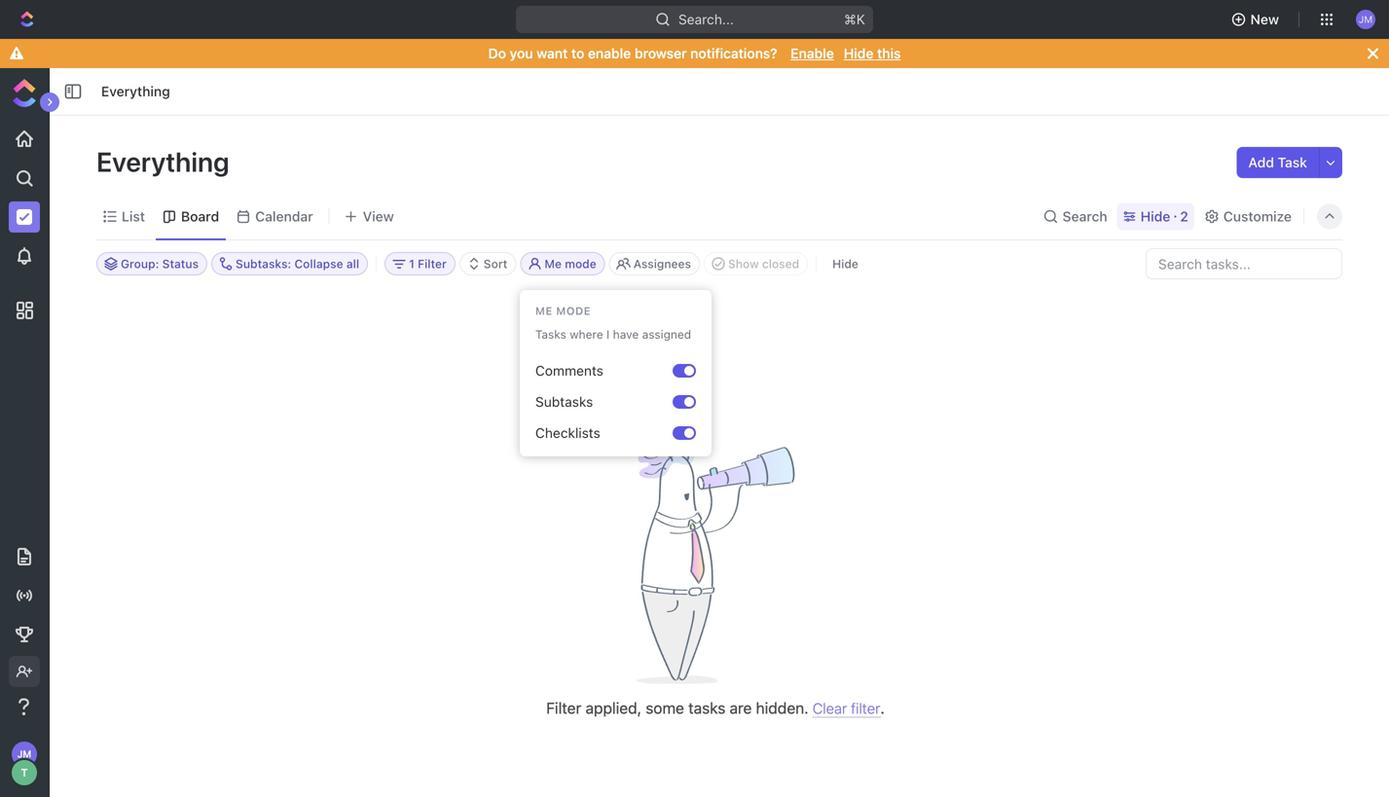 Task type: describe. For each thing, give the bounding box(es) containing it.
clear filter link
[[813, 681, 881, 718]]

Search tasks... text field
[[1147, 249, 1342, 278]]

0 vertical spatial hide
[[844, 45, 874, 61]]

tasks
[[689, 699, 726, 718]]

checklists button
[[528, 418, 673, 449]]

clear
[[813, 700, 847, 717]]

calendar
[[255, 208, 313, 224]]

search button
[[1038, 203, 1114, 230]]

list link
[[118, 203, 145, 230]]

comments button
[[528, 355, 673, 387]]

1 vertical spatial everything
[[96, 146, 235, 178]]

add task
[[1249, 154, 1308, 170]]

list
[[122, 208, 145, 224]]

do you want to enable browser notifications? enable hide this
[[488, 45, 901, 61]]

applied,
[[586, 699, 642, 718]]

hide for hide 2
[[1141, 208, 1171, 224]]

2
[[1180, 208, 1189, 224]]

add task button
[[1237, 147, 1319, 178]]

this
[[877, 45, 901, 61]]

me inside the me mode dropdown button
[[545, 257, 562, 271]]

checklists
[[536, 425, 601, 441]]

mode inside dropdown button
[[565, 257, 597, 271]]

me mode inside dropdown button
[[545, 257, 597, 271]]

board link
[[177, 203, 219, 230]]

everything link
[[96, 80, 175, 103]]

task
[[1278, 154, 1308, 170]]

filter applied, some tasks are hidden. clear filter .
[[546, 699, 885, 718]]

do
[[488, 45, 506, 61]]

comments
[[536, 363, 604, 379]]

enable
[[791, 45, 834, 61]]

customize button
[[1199, 203, 1298, 230]]

assignees button
[[609, 252, 700, 276]]

you
[[510, 45, 533, 61]]

assignees
[[634, 257, 691, 271]]



Task type: locate. For each thing, give the bounding box(es) containing it.
1 vertical spatial hide
[[1141, 208, 1171, 224]]

1 vertical spatial me mode
[[536, 305, 591, 317]]

me mode button
[[520, 252, 605, 276]]

to
[[572, 45, 585, 61]]

calendar link
[[251, 203, 313, 230]]

are
[[730, 699, 752, 718]]

browser
[[635, 45, 687, 61]]

board
[[181, 208, 219, 224]]

hidden.
[[756, 699, 809, 718]]

hide for hide
[[833, 257, 859, 271]]

mode down the me mode dropdown button
[[556, 305, 591, 317]]

subtasks button
[[528, 387, 673, 418]]

hide
[[844, 45, 874, 61], [1141, 208, 1171, 224], [833, 257, 859, 271]]

mode
[[565, 257, 597, 271], [556, 305, 591, 317]]

0 vertical spatial me
[[545, 257, 562, 271]]

2 vertical spatial hide
[[833, 257, 859, 271]]

0 vertical spatial me mode
[[545, 257, 597, 271]]

me mode left assignees button in the top of the page
[[545, 257, 597, 271]]

search
[[1063, 208, 1108, 224]]

add
[[1249, 154, 1275, 170]]

want
[[537, 45, 568, 61]]

.
[[881, 699, 885, 718]]

new
[[1251, 11, 1280, 27]]

me mode down the me mode dropdown button
[[536, 305, 591, 317]]

everything
[[101, 83, 170, 99], [96, 146, 235, 178]]

me
[[545, 257, 562, 271], [536, 305, 553, 317]]

1 vertical spatial mode
[[556, 305, 591, 317]]

filter
[[851, 700, 881, 717]]

⌘k
[[844, 11, 866, 27]]

hide 2
[[1141, 208, 1189, 224]]

hide button
[[825, 252, 867, 276]]

0 vertical spatial everything
[[101, 83, 170, 99]]

enable
[[588, 45, 631, 61]]

notifications?
[[691, 45, 778, 61]]

me mode
[[545, 257, 597, 271], [536, 305, 591, 317]]

some
[[646, 699, 684, 718]]

1 vertical spatial me
[[536, 305, 553, 317]]

subtasks
[[536, 394, 593, 410]]

filter
[[546, 699, 582, 718]]

customize
[[1224, 208, 1292, 224]]

hide inside button
[[833, 257, 859, 271]]

new button
[[1224, 4, 1291, 35]]

0 vertical spatial mode
[[565, 257, 597, 271]]

mode left assignees button in the top of the page
[[565, 257, 597, 271]]

search...
[[679, 11, 734, 27]]



Task type: vqa. For each thing, say whether or not it's contained in the screenshot.
bottom of
no



